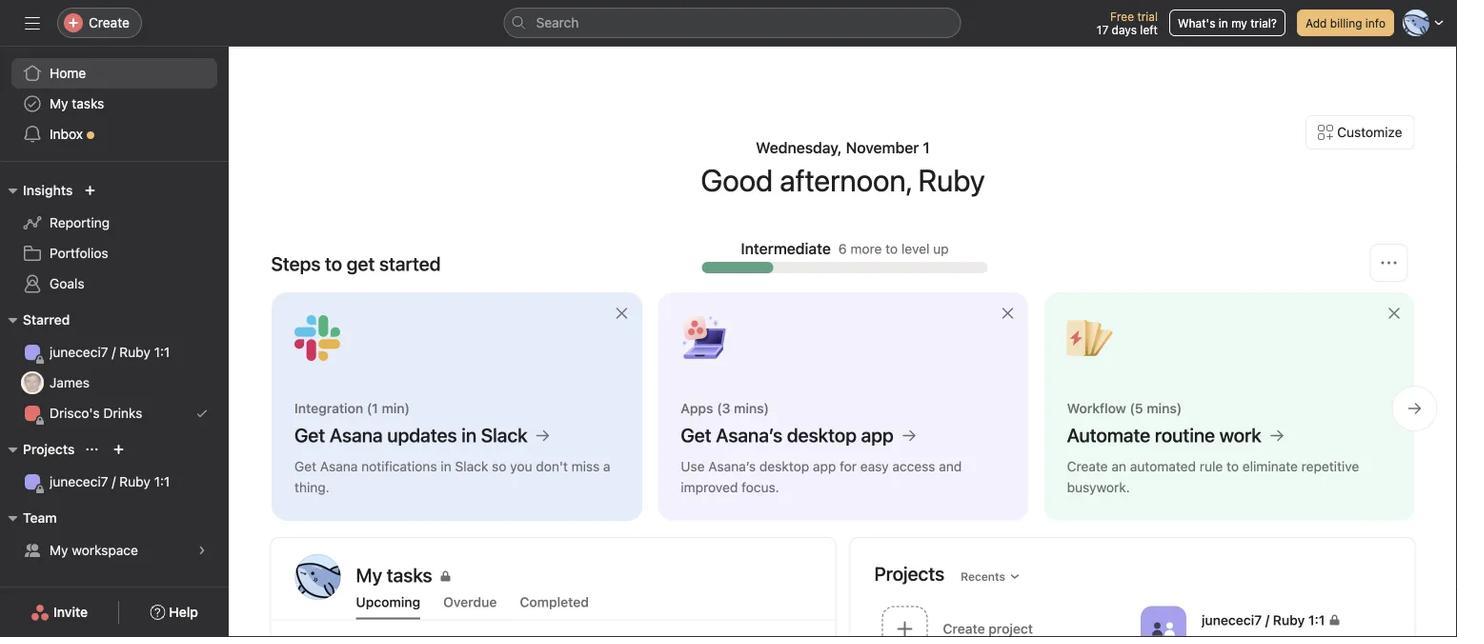Task type: describe. For each thing, give the bounding box(es) containing it.
ra button
[[295, 555, 341, 600]]

insights element
[[0, 173, 229, 303]]

app for use asana's desktop app for easy access and improved focus.
[[812, 459, 836, 475]]

steps
[[271, 253, 321, 275]]

inbox
[[50, 126, 83, 142]]

my workspace link
[[11, 536, 217, 566]]

recents button
[[952, 564, 1029, 590]]

asana's for get
[[715, 424, 782, 446]]

invite
[[53, 605, 88, 620]]

asana for updates
[[329, 424, 382, 446]]

to inside intermediate 6 more to level up
[[886, 241, 898, 257]]

good
[[701, 162, 773, 198]]

1 vertical spatial projects
[[874, 563, 945, 585]]

get for get asana's desktop app
[[680, 424, 711, 446]]

starred button
[[0, 309, 70, 332]]

automate
[[1067, 424, 1150, 446]]

work
[[1219, 424, 1261, 446]]

(1 min)
[[366, 401, 409, 416]]

add
[[1306, 16, 1327, 30]]

team button
[[0, 507, 57, 530]]

asana for notifications
[[320, 459, 357, 475]]

scroll card carousel right image
[[1407, 401, 1422, 416]]

ruby inside projects element
[[119, 474, 150, 490]]

ruby inside starred element
[[119, 345, 150, 360]]

my tasks link
[[11, 89, 217, 119]]

trial
[[1137, 10, 1158, 23]]

integration
[[294, 401, 363, 416]]

global element
[[0, 47, 229, 161]]

projects button
[[0, 438, 75, 461]]

eliminate
[[1242, 459, 1298, 475]]

insights
[[23, 183, 73, 198]]

junececi7 inside starred element
[[50, 345, 108, 360]]

1
[[923, 139, 930, 157]]

apps
[[680, 401, 713, 416]]

improved
[[680, 480, 738, 496]]

create project
[[943, 621, 1033, 637]]

overdue button
[[443, 595, 497, 620]]

so
[[491, 459, 506, 475]]

6
[[839, 241, 847, 257]]

app for get asana's desktop app
[[861, 424, 893, 446]]

intermediate
[[741, 240, 831, 258]]

easy
[[860, 459, 888, 475]]

2 vertical spatial junececi7 / ruby 1:1
[[1202, 613, 1325, 628]]

get for get asana notifications in slack so you don't miss a thing.
[[294, 459, 316, 475]]

completed button
[[520, 595, 589, 620]]

projects inside dropdown button
[[23, 442, 75, 457]]

drisco's drinks
[[50, 406, 142, 421]]

create button
[[57, 8, 142, 38]]

junececi7 inside projects element
[[50, 474, 108, 490]]

new project or portfolio image
[[113, 444, 124, 456]]

automate routine work
[[1067, 424, 1261, 446]]

home
[[50, 65, 86, 81]]

0 horizontal spatial to
[[325, 253, 342, 275]]

desktop for use asana's desktop app for easy access and improved focus.
[[759, 459, 809, 475]]

junececi7 / ruby 1:1 link inside starred element
[[11, 337, 217, 368]]

my for my tasks
[[50, 96, 68, 112]]

people image
[[1152, 618, 1175, 638]]

customize
[[1337, 124, 1402, 140]]

workflow (5 mins)
[[1067, 401, 1182, 416]]

new image
[[84, 185, 96, 196]]

level
[[901, 241, 930, 257]]

reporting
[[50, 215, 110, 231]]

get started
[[347, 253, 441, 275]]

notifications
[[361, 459, 437, 475]]

insights button
[[0, 179, 73, 202]]

overdue
[[443, 595, 497, 610]]

trial?
[[1251, 16, 1277, 30]]

busywork.
[[1067, 480, 1130, 496]]

repetitive
[[1301, 459, 1359, 475]]

desktop for get asana's desktop app
[[787, 424, 856, 446]]

wednesday, november 1 good afternoon, ruby
[[701, 139, 985, 198]]

inbox link
[[11, 119, 217, 150]]

create for create
[[89, 15, 130, 30]]

wednesday,
[[756, 139, 842, 157]]

create for create an automated rule to eliminate repetitive busywork.
[[1067, 459, 1108, 475]]

dismiss image for get asana updates in slack
[[614, 306, 629, 321]]

to inside create an automated rule to eliminate repetitive busywork.
[[1226, 459, 1238, 475]]

what's
[[1178, 16, 1216, 30]]

and
[[938, 459, 961, 475]]

my for my workspace
[[50, 543, 68, 558]]

search button
[[504, 8, 961, 38]]

slack for notifications
[[455, 459, 488, 475]]

ra
[[308, 568, 328, 587]]

starred element
[[0, 303, 229, 433]]

1:1 inside starred element
[[154, 345, 170, 360]]

free trial 17 days left
[[1097, 10, 1158, 36]]

automated
[[1130, 459, 1196, 475]]

miss
[[571, 459, 599, 475]]

what's in my trial? button
[[1169, 10, 1286, 36]]

left
[[1140, 23, 1158, 36]]

completed
[[520, 595, 589, 610]]

a
[[603, 459, 610, 475]]

search list box
[[504, 8, 961, 38]]

(5 mins)
[[1129, 401, 1182, 416]]

hide sidebar image
[[25, 15, 40, 30]]

dismiss image for get asana's desktop app
[[1000, 306, 1015, 321]]

tasks
[[72, 96, 104, 112]]

upcoming
[[356, 595, 420, 610]]

up
[[933, 241, 949, 257]]

an
[[1111, 459, 1126, 475]]



Task type: vqa. For each thing, say whether or not it's contained in the screenshot.
left 'T'
no



Task type: locate. For each thing, give the bounding box(es) containing it.
dismiss image
[[1386, 306, 1401, 321]]

1 horizontal spatial app
[[861, 424, 893, 446]]

my tasks
[[50, 96, 104, 112]]

search
[[536, 15, 579, 30]]

my inside my workspace link
[[50, 543, 68, 558]]

1 vertical spatial junececi7
[[50, 474, 108, 490]]

2 my from the top
[[50, 543, 68, 558]]

create project link
[[874, 600, 1133, 638]]

2 vertical spatial junececi7 / ruby 1:1 link
[[1133, 600, 1392, 638]]

1 vertical spatial slack
[[455, 459, 488, 475]]

app up easy
[[861, 424, 893, 446]]

1 horizontal spatial in
[[461, 424, 476, 446]]

1 vertical spatial my
[[50, 543, 68, 558]]

routine
[[1154, 424, 1215, 446]]

my down the team
[[50, 543, 68, 558]]

recents
[[961, 570, 1005, 584]]

in inside get asana notifications in slack so you don't miss a thing.
[[440, 459, 451, 475]]

see details, my workspace image
[[196, 545, 208, 557]]

asana's inside use asana's desktop app for easy access and improved focus.
[[708, 459, 755, 475]]

customize button
[[1306, 115, 1415, 150]]

0 vertical spatial projects
[[23, 442, 75, 457]]

create an automated rule to eliminate repetitive busywork.
[[1067, 459, 1359, 496]]

workflow
[[1067, 401, 1126, 416]]

apps (3 mins)
[[680, 401, 769, 416]]

get
[[294, 424, 325, 446], [680, 424, 711, 446], [294, 459, 316, 475]]

my workspace
[[50, 543, 138, 558]]

billing
[[1330, 16, 1362, 30]]

0 horizontal spatial in
[[440, 459, 451, 475]]

asana down integration (1 min)
[[329, 424, 382, 446]]

my
[[50, 96, 68, 112], [50, 543, 68, 558]]

/ inside projects element
[[112, 474, 116, 490]]

access
[[892, 459, 935, 475]]

1:1
[[154, 345, 170, 360], [154, 474, 170, 490], [1308, 613, 1325, 628]]

drinks
[[103, 406, 142, 421]]

desktop inside use asana's desktop app for easy access and improved focus.
[[759, 459, 809, 475]]

asana's for use
[[708, 459, 755, 475]]

portfolios link
[[11, 238, 217, 269]]

1 horizontal spatial projects
[[874, 563, 945, 585]]

1 vertical spatial app
[[812, 459, 836, 475]]

1 vertical spatial /
[[112, 474, 116, 490]]

create
[[89, 15, 130, 30], [1067, 459, 1108, 475]]

team
[[23, 510, 57, 526]]

0 vertical spatial my
[[50, 96, 68, 112]]

0 vertical spatial junececi7 / ruby 1:1 link
[[11, 337, 217, 368]]

you
[[510, 459, 532, 475]]

2 vertical spatial in
[[440, 459, 451, 475]]

don't
[[535, 459, 567, 475]]

app left "for"
[[812, 459, 836, 475]]

(3 mins)
[[716, 401, 769, 416]]

help
[[169, 605, 198, 620]]

1 dismiss image from the left
[[614, 306, 629, 321]]

workspace
[[72, 543, 138, 558]]

drisco's drinks link
[[11, 398, 217, 429]]

asana's down (3 mins)
[[715, 424, 782, 446]]

ruby inside wednesday, november 1 good afternoon, ruby
[[918, 162, 985, 198]]

junececi7 / ruby 1:1 inside projects element
[[50, 474, 170, 490]]

1 vertical spatial 1:1
[[154, 474, 170, 490]]

reporting link
[[11, 208, 217, 238]]

create up home "link"
[[89, 15, 130, 30]]

junececi7 right people 'image'
[[1202, 613, 1262, 628]]

afternoon,
[[780, 162, 912, 198]]

to right steps
[[325, 253, 342, 275]]

1 horizontal spatial dismiss image
[[1000, 306, 1015, 321]]

projects left show options, current sort, top icon
[[23, 442, 75, 457]]

my tasks link
[[356, 562, 812, 589]]

in inside what's in my trial? button
[[1219, 16, 1228, 30]]

get inside get asana notifications in slack so you don't miss a thing.
[[294, 459, 316, 475]]

for
[[839, 459, 856, 475]]

rule
[[1199, 459, 1223, 475]]

0 vertical spatial 1:1
[[154, 345, 170, 360]]

1 vertical spatial asana's
[[708, 459, 755, 475]]

0 horizontal spatial app
[[812, 459, 836, 475]]

slack up so
[[481, 424, 527, 446]]

days
[[1112, 23, 1137, 36]]

intermediate 6 more to level up
[[741, 240, 949, 258]]

my tasks
[[356, 564, 432, 587]]

junececi7 / ruby 1:1 link
[[11, 337, 217, 368], [11, 467, 217, 497], [1133, 600, 1392, 638]]

my left 'tasks' at the top left of the page
[[50, 96, 68, 112]]

get for get asana updates in slack
[[294, 424, 325, 446]]

slack for updates
[[481, 424, 527, 446]]

in for get asana notifications in slack so you don't miss a thing.
[[440, 459, 451, 475]]

get asana's desktop app
[[680, 424, 893, 446]]

ruby
[[918, 162, 985, 198], [119, 345, 150, 360], [119, 474, 150, 490], [1273, 613, 1305, 628]]

0 vertical spatial app
[[861, 424, 893, 446]]

2 horizontal spatial in
[[1219, 16, 1228, 30]]

2 vertical spatial /
[[1265, 613, 1270, 628]]

1 vertical spatial junececi7 / ruby 1:1 link
[[11, 467, 217, 497]]

in left my
[[1219, 16, 1228, 30]]

november
[[846, 139, 919, 157]]

2 dismiss image from the left
[[1000, 306, 1015, 321]]

use
[[680, 459, 704, 475]]

0 vertical spatial junececi7
[[50, 345, 108, 360]]

to
[[886, 241, 898, 257], [325, 253, 342, 275], [1226, 459, 1238, 475]]

create inside dropdown button
[[89, 15, 130, 30]]

steps to get started
[[271, 253, 441, 275]]

focus.
[[741, 480, 779, 496]]

projects element
[[0, 433, 229, 501]]

asana's up improved
[[708, 459, 755, 475]]

ja
[[26, 376, 39, 390]]

junececi7 / ruby 1:1 inside starred element
[[50, 345, 170, 360]]

1 horizontal spatial create
[[1067, 459, 1108, 475]]

create inside create an automated rule to eliminate repetitive busywork.
[[1067, 459, 1108, 475]]

0 vertical spatial asana's
[[715, 424, 782, 446]]

0 horizontal spatial dismiss image
[[614, 306, 629, 321]]

to right the rule
[[1226, 459, 1238, 475]]

2 vertical spatial 1:1
[[1308, 613, 1325, 628]]

1 my from the top
[[50, 96, 68, 112]]

home link
[[11, 58, 217, 89]]

junececi7 down show options, current sort, top icon
[[50, 474, 108, 490]]

slack left so
[[455, 459, 488, 475]]

starred
[[23, 312, 70, 328]]

thing.
[[294, 480, 329, 496]]

desktop up "for"
[[787, 424, 856, 446]]

1 vertical spatial desktop
[[759, 459, 809, 475]]

free
[[1110, 10, 1134, 23]]

1:1 inside projects element
[[154, 474, 170, 490]]

projects left recents
[[874, 563, 945, 585]]

goals link
[[11, 269, 217, 299]]

in down updates
[[440, 459, 451, 475]]

dismiss image
[[614, 306, 629, 321], [1000, 306, 1015, 321]]

portfolios
[[50, 245, 108, 261]]

1 horizontal spatial to
[[886, 241, 898, 257]]

create up busywork.
[[1067, 459, 1108, 475]]

use asana's desktop app for easy access and improved focus.
[[680, 459, 961, 496]]

0 horizontal spatial create
[[89, 15, 130, 30]]

0 vertical spatial junececi7 / ruby 1:1
[[50, 345, 170, 360]]

0 horizontal spatial projects
[[23, 442, 75, 457]]

0 vertical spatial /
[[112, 345, 116, 360]]

to left level
[[886, 241, 898, 257]]

get down apps
[[680, 424, 711, 446]]

desktop down get asana's desktop app
[[759, 459, 809, 475]]

junececi7 up james
[[50, 345, 108, 360]]

in up get asana notifications in slack so you don't miss a thing. at the bottom of page
[[461, 424, 476, 446]]

17
[[1097, 23, 1109, 36]]

1 vertical spatial in
[[461, 424, 476, 446]]

in
[[1219, 16, 1228, 30], [461, 424, 476, 446], [440, 459, 451, 475]]

app inside use asana's desktop app for easy access and improved focus.
[[812, 459, 836, 475]]

0 vertical spatial in
[[1219, 16, 1228, 30]]

what's in my trial?
[[1178, 16, 1277, 30]]

0 vertical spatial slack
[[481, 424, 527, 446]]

junececi7
[[50, 345, 108, 360], [50, 474, 108, 490], [1202, 613, 1262, 628]]

more
[[850, 241, 882, 257]]

get asana updates in slack
[[294, 424, 527, 446]]

my inside my tasks link
[[50, 96, 68, 112]]

asana inside get asana notifications in slack so you don't miss a thing.
[[320, 459, 357, 475]]

get up thing.
[[294, 459, 316, 475]]

1 vertical spatial junececi7 / ruby 1:1
[[50, 474, 170, 490]]

actions image
[[1381, 255, 1397, 271]]

junececi7 / ruby 1:1 link inside projects element
[[11, 467, 217, 497]]

show options, current sort, top image
[[86, 444, 98, 456]]

get asana notifications in slack so you don't miss a thing.
[[294, 459, 610, 496]]

in for get asana updates in slack
[[461, 424, 476, 446]]

my
[[1231, 16, 1247, 30]]

slack inside get asana notifications in slack so you don't miss a thing.
[[455, 459, 488, 475]]

1 vertical spatial asana
[[320, 459, 357, 475]]

0 vertical spatial asana
[[329, 424, 382, 446]]

0 vertical spatial desktop
[[787, 424, 856, 446]]

goals
[[50, 276, 84, 292]]

invite button
[[18, 596, 100, 630]]

teams element
[[0, 501, 229, 570]]

2 horizontal spatial to
[[1226, 459, 1238, 475]]

1 vertical spatial create
[[1067, 459, 1108, 475]]

add billing info button
[[1297, 10, 1394, 36]]

asana up thing.
[[320, 459, 357, 475]]

help button
[[138, 596, 211, 630]]

asana's
[[715, 424, 782, 446], [708, 459, 755, 475]]

get down integration
[[294, 424, 325, 446]]

james
[[50, 375, 90, 391]]

add billing info
[[1306, 16, 1386, 30]]

info
[[1366, 16, 1386, 30]]

updates
[[387, 424, 457, 446]]

asana
[[329, 424, 382, 446], [320, 459, 357, 475]]

projects
[[23, 442, 75, 457], [874, 563, 945, 585]]

2 vertical spatial junececi7
[[1202, 613, 1262, 628]]

/ inside starred element
[[112, 345, 116, 360]]

0 vertical spatial create
[[89, 15, 130, 30]]



